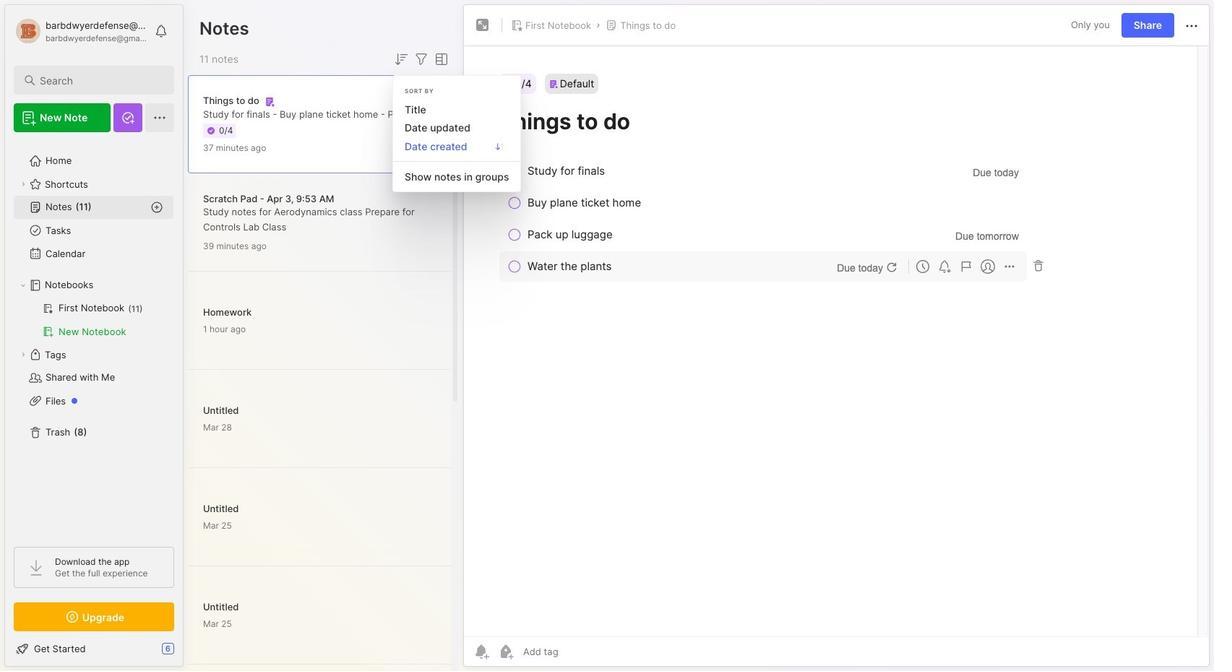 Task type: locate. For each thing, give the bounding box(es) containing it.
click to collapse image
[[182, 645, 193, 662]]

group
[[14, 297, 173, 343]]

More actions field
[[1183, 16, 1200, 35]]

expand notebooks image
[[19, 281, 27, 290]]

Add tag field
[[522, 645, 631, 658]]

add tag image
[[497, 643, 515, 661]]

tree
[[5, 141, 183, 534]]

None search field
[[40, 72, 161, 89]]

none search field inside main element
[[40, 72, 161, 89]]

note window element
[[463, 4, 1210, 671]]

add a reminder image
[[473, 643, 490, 661]]

expand note image
[[474, 17, 491, 34]]

tree inside main element
[[5, 141, 183, 534]]

Help and Learning task checklist field
[[5, 637, 183, 661]]

main element
[[0, 0, 188, 671]]



Task type: describe. For each thing, give the bounding box(es) containing it.
dropdown list menu
[[393, 100, 521, 186]]

Sort options field
[[392, 51, 410, 68]]

View options field
[[430, 51, 450, 68]]

more actions image
[[1183, 17, 1200, 35]]

Note Editor text field
[[464, 46, 1209, 637]]

Account field
[[14, 17, 147, 46]]

expand tags image
[[19, 351, 27, 359]]

Add filters field
[[413, 51, 430, 68]]

Search text field
[[40, 74, 161, 87]]

group inside tree
[[14, 297, 173, 343]]

add filters image
[[413, 51, 430, 68]]



Task type: vqa. For each thing, say whether or not it's contained in the screenshot.
due
no



